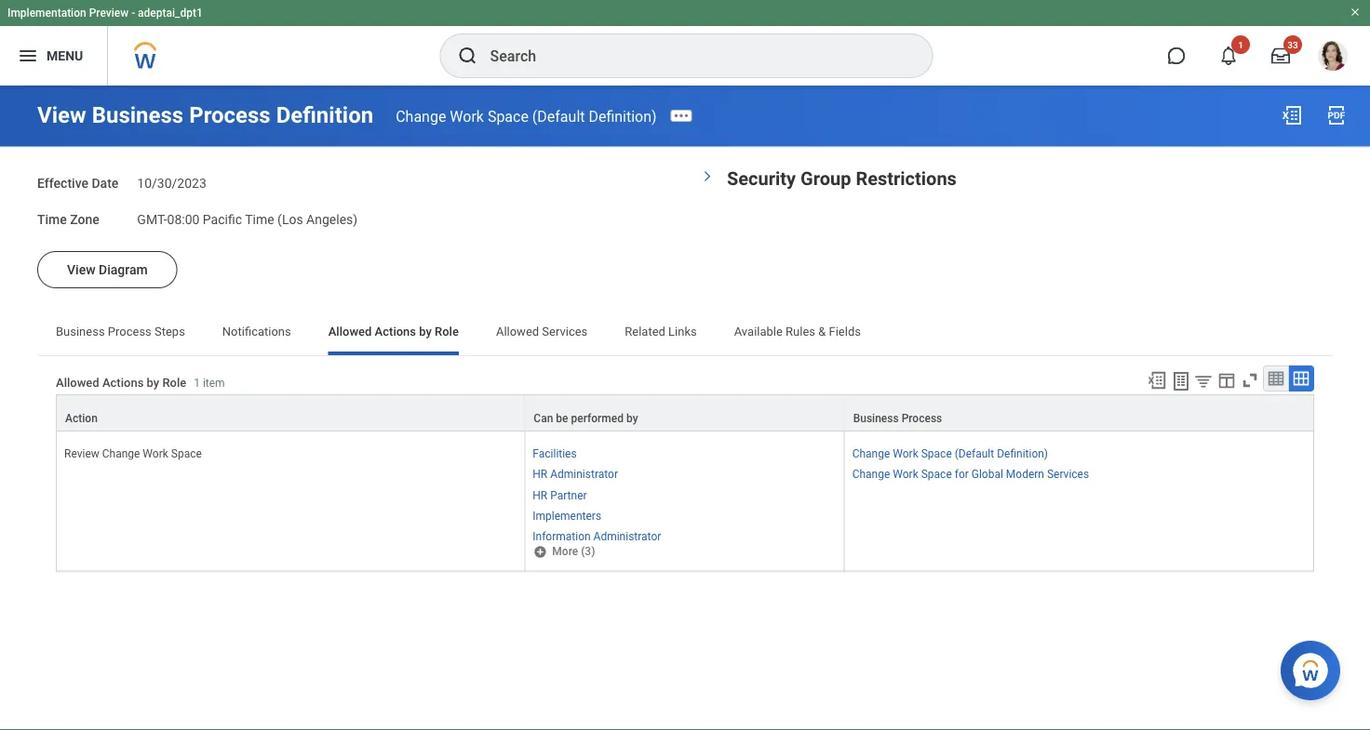 Task type: locate. For each thing, give the bounding box(es) containing it.
time
[[37, 212, 67, 227], [245, 212, 274, 227]]

hr
[[533, 468, 548, 481], [533, 489, 548, 502]]

role
[[435, 324, 459, 338], [162, 375, 186, 389]]

0 vertical spatial hr
[[533, 468, 548, 481]]

2 hr from the top
[[533, 489, 548, 502]]

actions for allowed actions by role 1 item
[[102, 375, 144, 389]]

1 row from the top
[[56, 395, 1314, 432]]

change work space for global modern services link
[[852, 465, 1089, 481]]

review change work space
[[64, 448, 202, 461]]

time left zone
[[37, 212, 67, 227]]

2 vertical spatial business
[[853, 412, 899, 426]]

notifications
[[222, 324, 291, 338]]

angeles)
[[306, 212, 358, 227]]

gmt-08:00 pacific time (los angeles) element
[[137, 208, 358, 227]]

change work space (default definition) up "for"
[[852, 448, 1048, 461]]

0 horizontal spatial by
[[147, 375, 159, 389]]

business up effective date element
[[92, 102, 184, 128]]

1 hr from the top
[[533, 468, 548, 481]]

select to filter grid data image
[[1193, 371, 1214, 391]]

process inside tab list
[[108, 324, 152, 338]]

0 vertical spatial role
[[435, 324, 459, 338]]

1 vertical spatial business
[[56, 324, 105, 338]]

action
[[65, 412, 98, 426]]

effective
[[37, 175, 88, 191]]

global
[[972, 468, 1003, 481]]

role for allowed actions by role
[[435, 324, 459, 338]]

(default
[[532, 107, 585, 125], [955, 448, 994, 461]]

2 vertical spatial by
[[626, 412, 638, 426]]

row down can be performed by popup button
[[56, 432, 1314, 572]]

allowed
[[328, 324, 372, 338], [496, 324, 539, 338], [56, 375, 99, 389]]

menu button
[[0, 26, 107, 86]]

profile logan mcneil image
[[1318, 41, 1348, 75]]

row down links
[[56, 395, 1314, 432]]

items selected list containing change work space (default definition)
[[852, 444, 1119, 482]]

change
[[396, 107, 446, 125], [102, 448, 140, 461], [852, 448, 890, 461], [852, 468, 890, 481]]

view diagram button
[[37, 251, 178, 289]]

1 horizontal spatial process
[[189, 102, 271, 128]]

items selected list containing facilities
[[533, 444, 691, 544]]

change work space (default definition) for "change work space (default definition)" link to the top
[[396, 107, 657, 125]]

2 row from the top
[[56, 432, 1314, 572]]

definition)
[[589, 107, 657, 125], [997, 448, 1048, 461]]

items selected list
[[533, 444, 691, 544], [852, 444, 1119, 482]]

expand table image
[[1292, 370, 1311, 388]]

definition) down search workday search box on the top
[[589, 107, 657, 125]]

0 horizontal spatial actions
[[102, 375, 144, 389]]

business inside tab list
[[56, 324, 105, 338]]

change work space (default definition) link
[[396, 107, 657, 125], [852, 444, 1048, 461]]

administrator
[[550, 468, 618, 481], [594, 530, 661, 543]]

space
[[488, 107, 529, 125], [171, 448, 202, 461], [921, 448, 952, 461], [921, 468, 952, 481]]

definition) up modern
[[997, 448, 1048, 461]]

1 horizontal spatial allowed
[[328, 324, 372, 338]]

1 vertical spatial 1
[[194, 376, 200, 389]]

1 horizontal spatial change work space (default definition) link
[[852, 444, 1048, 461]]

1 vertical spatial process
[[108, 324, 152, 338]]

1 horizontal spatial (default
[[955, 448, 994, 461]]

links
[[668, 324, 697, 338]]

1 right the notifications large icon
[[1238, 39, 1244, 50]]

1 horizontal spatial change work space (default definition)
[[852, 448, 1048, 461]]

information administrator link
[[533, 526, 661, 543]]

business down 'view diagram' button
[[56, 324, 105, 338]]

0 vertical spatial administrator
[[550, 468, 618, 481]]

hr left partner
[[533, 489, 548, 502]]

process
[[189, 102, 271, 128], [108, 324, 152, 338], [902, 412, 942, 426]]

change work space (default definition) down search icon
[[396, 107, 657, 125]]

performed
[[571, 412, 624, 426]]

change work space (default definition) link up "for"
[[852, 444, 1048, 461]]

steps
[[155, 324, 185, 338]]

-
[[131, 7, 135, 20]]

security group restrictions button
[[727, 168, 957, 190]]

toolbar
[[1138, 366, 1314, 395]]

administrator up (3)
[[594, 530, 661, 543]]

time left (los
[[245, 212, 274, 227]]

1 vertical spatial actions
[[102, 375, 144, 389]]

0 vertical spatial business
[[92, 102, 184, 128]]

1 horizontal spatial role
[[435, 324, 459, 338]]

implementers
[[533, 510, 601, 523]]

services
[[542, 324, 588, 338], [1047, 468, 1089, 481]]

administrator up partner
[[550, 468, 618, 481]]

view down menu
[[37, 102, 86, 128]]

0 horizontal spatial 1
[[194, 376, 200, 389]]

change work space (default definition)
[[396, 107, 657, 125], [852, 448, 1048, 461]]

1 vertical spatial definition)
[[997, 448, 1048, 461]]

1
[[1238, 39, 1244, 50], [194, 376, 200, 389]]

process for business process steps
[[108, 324, 152, 338]]

menu banner
[[0, 0, 1370, 86]]

administrator for hr administrator
[[550, 468, 618, 481]]

security group restrictions
[[727, 168, 957, 190]]

chevron down image
[[701, 165, 714, 188]]

menu
[[47, 48, 83, 63]]

view diagram
[[67, 262, 148, 277]]

change work space (default definition) link down search icon
[[396, 107, 657, 125]]

1 left item
[[194, 376, 200, 389]]

view
[[37, 102, 86, 128], [67, 262, 95, 277]]

administrator for information administrator
[[594, 530, 661, 543]]

row
[[56, 395, 1314, 432], [56, 432, 1314, 572]]

0 horizontal spatial time
[[37, 212, 67, 227]]

0 horizontal spatial process
[[108, 324, 152, 338]]

change work space (default definition) inside items selected list
[[852, 448, 1048, 461]]

process for business process
[[902, 412, 942, 426]]

process left steps
[[108, 324, 152, 338]]

2 items selected list from the left
[[852, 444, 1119, 482]]

0 vertical spatial change work space (default definition) link
[[396, 107, 657, 125]]

view inside 'view diagram' button
[[67, 262, 95, 277]]

process up effective date element
[[189, 102, 271, 128]]

1 vertical spatial role
[[162, 375, 186, 389]]

1 horizontal spatial items selected list
[[852, 444, 1119, 482]]

implementation preview -   adeptai_dpt1
[[7, 7, 203, 20]]

tab list containing business process steps
[[37, 311, 1333, 356]]

0 vertical spatial definition)
[[589, 107, 657, 125]]

by
[[419, 324, 432, 338], [147, 375, 159, 389], [626, 412, 638, 426]]

toolbar inside view business process definition main content
[[1138, 366, 1314, 395]]

1 time from the left
[[37, 212, 67, 227]]

1 vertical spatial change work space (default definition)
[[852, 448, 1048, 461]]

0 horizontal spatial (default
[[532, 107, 585, 125]]

hr partner
[[533, 489, 587, 502]]

more (3)
[[552, 546, 595, 559]]

partner
[[550, 489, 587, 502]]

row containing action
[[56, 395, 1314, 432]]

process inside popup button
[[902, 412, 942, 426]]

1 vertical spatial by
[[147, 375, 159, 389]]

export to worksheets image
[[1170, 371, 1192, 393]]

0 vertical spatial actions
[[375, 324, 416, 338]]

services right modern
[[1047, 468, 1089, 481]]

security
[[727, 168, 796, 190]]

0 vertical spatial services
[[542, 324, 588, 338]]

0 horizontal spatial items selected list
[[533, 444, 691, 544]]

view left diagram
[[67, 262, 95, 277]]

process up change work space for global modern services link at the bottom
[[902, 412, 942, 426]]

inbox large image
[[1272, 47, 1290, 65]]

2 horizontal spatial process
[[902, 412, 942, 426]]

0 vertical spatial 1
[[1238, 39, 1244, 50]]

can be performed by button
[[525, 396, 844, 431]]

allowed actions by role
[[328, 324, 459, 338]]

0 vertical spatial view
[[37, 102, 86, 128]]

actions
[[375, 324, 416, 338], [102, 375, 144, 389]]

allowed for allowed actions by role
[[328, 324, 372, 338]]

0 horizontal spatial change work space (default definition) link
[[396, 107, 657, 125]]

1 horizontal spatial actions
[[375, 324, 416, 338]]

08:00
[[167, 212, 200, 227]]

1 vertical spatial services
[[1047, 468, 1089, 481]]

group
[[801, 168, 851, 190]]

1 vertical spatial administrator
[[594, 530, 661, 543]]

Search Workday  search field
[[490, 35, 894, 76]]

1 horizontal spatial time
[[245, 212, 274, 227]]

tab list
[[37, 311, 1333, 356]]

work
[[450, 107, 484, 125], [143, 448, 168, 461], [893, 448, 919, 461], [893, 468, 919, 481]]

1 vertical spatial view
[[67, 262, 95, 277]]

0 horizontal spatial role
[[162, 375, 186, 389]]

facilities link
[[533, 444, 577, 461]]

(3)
[[581, 546, 595, 559]]

1 horizontal spatial services
[[1047, 468, 1089, 481]]

2 horizontal spatial by
[[626, 412, 638, 426]]

33 button
[[1260, 35, 1302, 76]]

business for business process
[[853, 412, 899, 426]]

0 vertical spatial change work space (default definition)
[[396, 107, 657, 125]]

business inside popup button
[[853, 412, 899, 426]]

services left related at the left
[[542, 324, 588, 338]]

1 items selected list from the left
[[533, 444, 691, 544]]

more
[[552, 546, 578, 559]]

1 horizontal spatial by
[[419, 324, 432, 338]]

review change work space element
[[64, 444, 202, 461]]

by inside popup button
[[626, 412, 638, 426]]

business
[[92, 102, 184, 128], [56, 324, 105, 338], [853, 412, 899, 426]]

2 vertical spatial process
[[902, 412, 942, 426]]

business for business process steps
[[56, 324, 105, 338]]

2 time from the left
[[245, 212, 274, 227]]

2 horizontal spatial allowed
[[496, 324, 539, 338]]

1 horizontal spatial definition)
[[997, 448, 1048, 461]]

1 horizontal spatial 1
[[1238, 39, 1244, 50]]

hr down facilities
[[533, 468, 548, 481]]

hr administrator
[[533, 468, 618, 481]]

1 vertical spatial change work space (default definition) link
[[852, 444, 1048, 461]]

0 vertical spatial by
[[419, 324, 432, 338]]

1 vertical spatial hr
[[533, 489, 548, 502]]

0 horizontal spatial change work space (default definition)
[[396, 107, 657, 125]]

business down "fields"
[[853, 412, 899, 426]]



Task type: describe. For each thing, give the bounding box(es) containing it.
hr administrator link
[[533, 465, 618, 481]]

review
[[64, 448, 99, 461]]

date
[[92, 175, 119, 191]]

diagram
[[99, 262, 148, 277]]

action button
[[57, 396, 524, 431]]

by for allowed actions by role
[[419, 324, 432, 338]]

business process button
[[845, 396, 1313, 431]]

implementers link
[[533, 506, 601, 523]]

row containing review change work space
[[56, 432, 1314, 572]]

search image
[[457, 45, 479, 67]]

0 vertical spatial (default
[[532, 107, 585, 125]]

by for allowed actions by role 1 item
[[147, 375, 159, 389]]

allowed services
[[496, 324, 588, 338]]

export to excel image
[[1147, 371, 1167, 391]]

business process
[[853, 412, 942, 426]]

(los
[[278, 212, 303, 227]]

implementation
[[7, 7, 86, 20]]

10/30/2023
[[137, 175, 206, 191]]

definition) inside row
[[997, 448, 1048, 461]]

available rules & fields
[[734, 324, 861, 338]]

information
[[533, 530, 591, 543]]

1 inside allowed actions by role 1 item
[[194, 376, 200, 389]]

actions for allowed actions by role
[[375, 324, 416, 338]]

related
[[625, 324, 665, 338]]

change work space (default definition) for the right "change work space (default definition)" link
[[852, 448, 1048, 461]]

gmt-
[[137, 212, 167, 227]]

work left "for"
[[893, 468, 919, 481]]

view business process definition
[[37, 102, 373, 128]]

work down search icon
[[450, 107, 484, 125]]

business process steps
[[56, 324, 185, 338]]

for
[[955, 468, 969, 481]]

allowed for allowed services
[[496, 324, 539, 338]]

item
[[203, 376, 225, 389]]

click to view/edit grid preferences image
[[1217, 371, 1237, 391]]

1 button
[[1208, 35, 1250, 76]]

effective date
[[37, 175, 119, 191]]

can be performed by
[[534, 412, 638, 426]]

fields
[[829, 324, 861, 338]]

0 horizontal spatial allowed
[[56, 375, 99, 389]]

role for allowed actions by role 1 item
[[162, 375, 186, 389]]

facilities
[[533, 448, 577, 461]]

hr for hr administrator
[[533, 468, 548, 481]]

adeptai_dpt1
[[138, 7, 203, 20]]

work down business process
[[893, 448, 919, 461]]

0 horizontal spatial definition)
[[589, 107, 657, 125]]

close environment banner image
[[1350, 7, 1361, 18]]

&
[[818, 324, 826, 338]]

view business process definition main content
[[0, 86, 1370, 640]]

33
[[1288, 39, 1298, 50]]

services inside row
[[1047, 468, 1089, 481]]

pacific
[[203, 212, 242, 227]]

notifications large image
[[1219, 47, 1238, 65]]

export to excel image
[[1281, 104, 1303, 127]]

fullscreen image
[[1240, 371, 1260, 391]]

be
[[556, 412, 568, 426]]

hr partner link
[[533, 485, 587, 502]]

information administrator
[[533, 530, 661, 543]]

view printable version (pdf) image
[[1326, 104, 1348, 127]]

effective date element
[[137, 164, 206, 192]]

0 horizontal spatial services
[[542, 324, 588, 338]]

allowed actions by role 1 item
[[56, 375, 225, 389]]

modern
[[1006, 468, 1044, 481]]

zone
[[70, 212, 99, 227]]

definition
[[276, 102, 373, 128]]

view for view business process definition
[[37, 102, 86, 128]]

gmt-08:00 pacific time (los angeles)
[[137, 212, 358, 227]]

restrictions
[[856, 168, 957, 190]]

more (3) button
[[533, 544, 597, 560]]

tab list inside view business process definition main content
[[37, 311, 1333, 356]]

can
[[534, 412, 553, 426]]

time zone
[[37, 212, 99, 227]]

related links
[[625, 324, 697, 338]]

1 vertical spatial (default
[[955, 448, 994, 461]]

change work space for global modern services
[[852, 468, 1089, 481]]

0 vertical spatial process
[[189, 102, 271, 128]]

available
[[734, 324, 783, 338]]

preview
[[89, 7, 129, 20]]

work down allowed actions by role 1 item
[[143, 448, 168, 461]]

1 inside 1 button
[[1238, 39, 1244, 50]]

view for view diagram
[[67, 262, 95, 277]]

justify image
[[17, 45, 39, 67]]

hr for hr partner
[[533, 489, 548, 502]]

table image
[[1267, 370, 1286, 388]]

rules
[[786, 324, 815, 338]]



Task type: vqa. For each thing, say whether or not it's contained in the screenshot.
1st items selected list from left
yes



